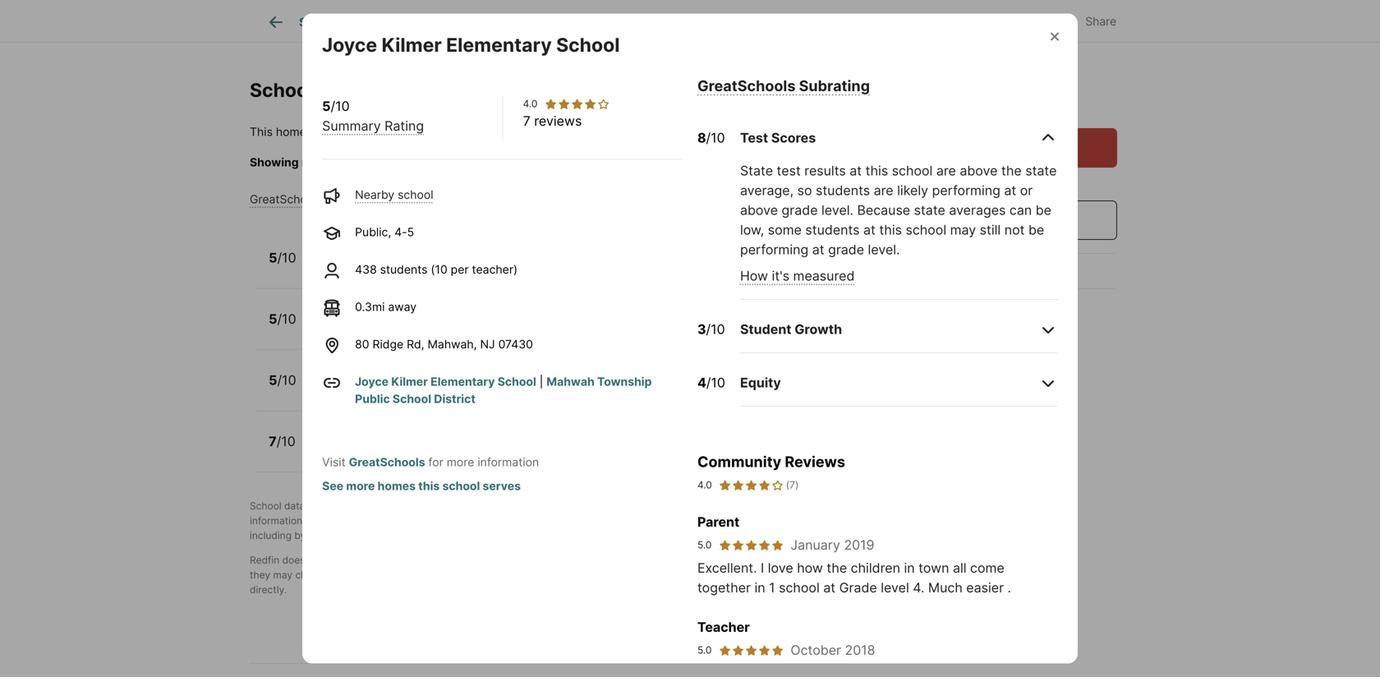 Task type: vqa. For each thing, say whether or not it's contained in the screenshot.
1st the 7
no



Task type: describe. For each thing, give the bounding box(es) containing it.
data
[[284, 500, 305, 512]]

0 vertical spatial students
[[816, 182, 870, 198]]

first step, and conduct their own investigation to determine their desired schools or school districts, including by contacting and visiting the schools themselves.
[[250, 515, 847, 541]]

(10
[[431, 263, 448, 276]]

nj
[[480, 337, 495, 351]]

contact
[[692, 569, 728, 581]]

teacher
[[698, 619, 750, 635]]

to left see on the left
[[615, 155, 626, 169]]

1 vertical spatial mahwah township public school district link
[[355, 375, 652, 406]]

5 /10 for joyce
[[269, 311, 296, 327]]

ridge for ramapo
[[370, 365, 407, 381]]

because
[[857, 202, 911, 218]]

district inside the guaranteed to be accurate. to verify school enrollment eligibility, contact the school district directly.
[[782, 569, 814, 581]]

3 inside joyce kilmer elementary school dialog
[[698, 321, 706, 337]]

1 vertical spatial above
[[740, 202, 778, 218]]

this up ","
[[418, 479, 440, 493]]

used
[[722, 554, 744, 566]]

subrating
[[799, 77, 870, 95]]

public, left 438
[[315, 260, 351, 274]]

school up reviews
[[556, 33, 620, 56]]

prek-
[[354, 260, 384, 274]]

07430
[[498, 337, 533, 351]]

are down endorse
[[353, 569, 368, 581]]

excellent. i love how the children in town all come together in 1 school at grade level 4. much easier .
[[698, 560, 1011, 596]]

request
[[956, 140, 1008, 156]]

may inside state test results at this school are above the state average, so students are likely performing at or above grade level.  because state averages can be low, some students at this school may still not be performing at grade level.
[[950, 222, 976, 238]]

3 tab from the left
[[498, 2, 584, 42]]

school inside the excellent. i love how the children in town all come together in 1 school at grade level 4. much easier .
[[779, 580, 820, 596]]

8 /10
[[698, 130, 725, 146]]

nearby left per
[[404, 260, 443, 274]]

elementary for joyce kilmer elementary school public, 4-5 • nearby school • 0.3mi
[[401, 304, 475, 320]]

investigation
[[537, 515, 596, 527]]

information.
[[449, 554, 504, 566]]

1 vertical spatial rating
[[381, 192, 415, 206]]

rating inside 5 /10 summary rating
[[385, 118, 424, 134]]

to inside the guaranteed to be accurate. to verify school enrollment eligibility, contact the school district directly.
[[445, 569, 454, 581]]

nearby school
[[355, 188, 433, 202]]

reference
[[769, 554, 813, 566]]

7 for 7 /10 public, 9-12 • serves this home • 0.5mi
[[269, 433, 277, 449]]

,
[[439, 500, 441, 512]]

5 inside 5 /10 summary rating
[[322, 98, 331, 114]]

1 vertical spatial rating 4.0 out of 5 element
[[719, 478, 784, 493]]

i
[[761, 560, 764, 576]]

within
[[322, 125, 354, 139]]

at right results
[[850, 163, 862, 179]]

2 their from the left
[[661, 515, 682, 527]]

school left data on the left of page
[[250, 500, 282, 512]]

0 horizontal spatial mahwah
[[378, 125, 426, 139]]

greatschools summary rating
[[250, 192, 415, 206]]

does
[[282, 554, 305, 566]]

buyers
[[657, 500, 688, 512]]

a left first
[[374, 515, 379, 527]]

including
[[250, 530, 292, 541]]

or up averages
[[995, 176, 1009, 192]]

0.3mi for middle
[[478, 383, 508, 397]]

greatschools up step,
[[376, 500, 439, 512]]

test scores
[[740, 130, 816, 146]]

schools.
[[343, 155, 390, 169]]

be down can
[[1029, 222, 1044, 238]]

4 tab from the left
[[584, 2, 663, 42]]

state test results at this school are above the state average, so students are likely performing at or above grade level.  because state averages can be low, some students at this school may still not be performing at grade level.
[[740, 163, 1057, 258]]

.
[[1008, 580, 1011, 596]]

joyce for joyce kilmer elementary school
[[322, 33, 377, 56]]

1 vertical spatial not
[[308, 554, 323, 566]]

and up redfin does not endorse or guarantee this information.
[[361, 530, 378, 541]]

2 tab from the left
[[439, 2, 498, 42]]

be inside the guaranteed to be accurate. to verify school enrollment eligibility, contact the school district directly.
[[457, 569, 469, 581]]

search link
[[266, 12, 339, 32]]

elementary for joyce kilmer elementary school
[[446, 33, 552, 56]]

0 horizontal spatial rating 4.0 out of 5 element
[[544, 97, 610, 110]]

message
[[996, 212, 1054, 228]]

greatschools up test
[[698, 77, 796, 95]]

4
[[698, 375, 706, 391]]

(7)
[[786, 479, 799, 491]]

mahwah township public school district
[[355, 375, 652, 406]]

redfin inside the , a nonprofit organization. redfin recommends buyers and renters use greatschools information and ratings as a
[[561, 500, 590, 512]]

5 tab from the left
[[663, 2, 794, 42]]

1 vertical spatial in
[[755, 580, 766, 596]]

averages
[[949, 202, 1006, 218]]

1 horizontal spatial public
[[486, 125, 521, 139]]

service
[[542, 554, 576, 566]]

at up can
[[1004, 182, 1017, 198]]

rd,
[[407, 337, 424, 351]]

come
[[970, 560, 1005, 576]]

average,
[[740, 182, 794, 198]]

a for ,
[[444, 500, 450, 512]]

school inside joyce kilmer elementary school public, 4-5 • nearby school • 0.3mi
[[478, 304, 522, 320]]

greatschools down showing
[[250, 192, 323, 206]]

greatschools inside the , a nonprofit organization. redfin recommends buyers and renters use greatschools information and ratings as a
[[767, 500, 829, 512]]

1 vertical spatial schools
[[722, 515, 758, 527]]

the right within
[[357, 125, 375, 139]]

0 horizontal spatial redfin
[[250, 554, 280, 566]]

schools
[[250, 78, 324, 101]]

elementary for joyce kilmer elementary school |
[[431, 375, 495, 389]]

easier
[[967, 580, 1004, 596]]

results
[[805, 163, 846, 179]]

4 /10
[[698, 375, 725, 391]]

school left '|'
[[498, 375, 536, 389]]

reviews
[[534, 113, 582, 129]]

8 inside ramapo ridge middle school public, 6-8 • nearby school • 0.3mi
[[367, 383, 374, 397]]

rating 5.0 out of 5 element for teacher
[[718, 644, 784, 657]]

and inside school service boundaries are intended to be used as a reference only; they may change and are not
[[333, 569, 350, 581]]

nearby
[[301, 155, 341, 169]]

january
[[791, 537, 841, 553]]

this left test
[[755, 155, 775, 169]]

change
[[295, 569, 330, 581]]

january 2019
[[791, 537, 875, 553]]

be inside school service boundaries are intended to be used as a reference only; they may change and are not
[[707, 554, 719, 566]]

12
[[367, 444, 379, 458]]

0 horizontal spatial home
[[276, 125, 306, 139]]

october 2018
[[791, 642, 875, 658]]

is for within
[[310, 125, 318, 139]]

love
[[768, 560, 793, 576]]

be right can
[[1036, 202, 1052, 218]]

website
[[569, 155, 612, 169]]

serving
[[712, 155, 752, 169]]

organization.
[[498, 500, 558, 512]]

as inside the , a nonprofit organization. redfin recommends buyers and renters use greatschools information and ratings as a
[[360, 515, 371, 527]]

are up 'because'
[[874, 182, 894, 198]]

1 horizontal spatial in
[[904, 560, 915, 576]]

only;
[[816, 554, 838, 566]]

see
[[629, 155, 648, 169]]

0 vertical spatial all
[[652, 155, 664, 169]]

tour
[[1022, 140, 1048, 156]]

ramapo ridge middle school public, 6-8 • nearby school • 0.3mi
[[315, 365, 508, 397]]

or inside first step, and conduct their own investigation to determine their desired schools or school districts, including by contacting and visiting the schools themselves.
[[761, 515, 770, 527]]

equity button
[[740, 360, 1058, 407]]

1 horizontal spatial above
[[960, 163, 998, 179]]

public inside mahwah township public school district
[[355, 392, 390, 406]]

or right endorse
[[367, 554, 376, 566]]

0 vertical spatial mahwah township public school district link
[[378, 125, 607, 139]]

joyce kilmer elementary school element
[[322, 14, 640, 57]]

kilmer for joyce kilmer elementary school
[[382, 33, 442, 56]]

for
[[428, 455, 444, 469]]

eligibility,
[[646, 569, 690, 581]]

greatschools subrating link
[[698, 77, 870, 95]]

and down ","
[[429, 515, 447, 527]]

is for provided
[[308, 500, 315, 512]]

public, inside joyce kilmer elementary school dialog
[[355, 225, 391, 239]]

middle
[[410, 365, 454, 381]]

are up enrollment
[[633, 554, 648, 566]]

student growth
[[740, 321, 842, 337]]

/10 inside 5 /10 summary rating
[[331, 98, 350, 114]]

public, inside joyce kilmer elementary school public, 4-5 • nearby school • 0.3mi
[[315, 322, 351, 336]]

0 vertical spatial schools
[[667, 155, 709, 169]]

0 horizontal spatial 4.0
[[523, 98, 538, 110]]

october
[[791, 642, 841, 658]]

0 vertical spatial by
[[362, 500, 373, 512]]

9-
[[354, 444, 367, 458]]

1 horizontal spatial more
[[447, 455, 474, 469]]

it's
[[772, 268, 790, 284]]

redfin does not endorse or guarantee this information.
[[250, 554, 504, 566]]

5 /10 for ramapo
[[269, 372, 296, 388]]

1 horizontal spatial state
[[1026, 163, 1057, 179]]

likely
[[897, 182, 929, 198]]

information inside joyce kilmer elementary school dialog
[[478, 455, 539, 469]]

school up the showing nearby schools. please check the school district website to see all schools serving this home.
[[524, 125, 563, 139]]

a for request
[[1011, 140, 1019, 156]]

home inside 7 /10 public, 9-12 • serves this home • 0.5mi
[[456, 444, 486, 458]]

public, prek-3 • nearby school • 0.2mi
[[315, 260, 525, 274]]

ridge for 80
[[373, 337, 404, 351]]

reviews
[[785, 453, 846, 471]]

at down 'because'
[[864, 222, 876, 238]]

how
[[740, 268, 768, 284]]

0 vertical spatial grade
[[782, 202, 818, 218]]

1 vertical spatial summary
[[326, 192, 377, 206]]

the inside first step, and conduct their own investigation to determine their desired schools or school districts, including by contacting and visiting the schools themselves.
[[417, 530, 432, 541]]

renters
[[711, 500, 744, 512]]

kilmer for joyce kilmer elementary school |
[[391, 375, 428, 389]]

please
[[393, 155, 429, 169]]

share button
[[1049, 4, 1131, 37]]

0 horizontal spatial 3
[[384, 260, 391, 274]]

kilmer for joyce kilmer elementary school public, 4-5 • nearby school • 0.3mi
[[356, 304, 398, 320]]

0 horizontal spatial performing
[[740, 242, 809, 258]]

a inside school service boundaries are intended to be used as a reference only; they may change and are not
[[761, 554, 766, 566]]

6-
[[354, 383, 367, 397]]

rating 5.0 out of 5 element for parent
[[718, 539, 784, 552]]

town
[[919, 560, 949, 576]]

serves
[[483, 479, 521, 493]]

visit
[[322, 455, 346, 469]]

to inside school service boundaries are intended to be used as a reference only; they may change and are not
[[695, 554, 704, 566]]

much
[[928, 580, 963, 596]]

this
[[250, 125, 273, 139]]

0 vertical spatial district
[[528, 155, 566, 169]]

township inside mahwah township public school district
[[597, 375, 652, 389]]

the inside the guaranteed to be accurate. to verify school enrollment eligibility, contact the school district directly.
[[730, 569, 746, 581]]



Task type: locate. For each thing, give the bounding box(es) containing it.
5.0 for teacher
[[698, 644, 712, 656]]

0 vertical spatial performing
[[932, 182, 1001, 198]]

more
[[447, 455, 474, 469], [346, 479, 375, 493]]

rating up please
[[385, 118, 424, 134]]

0 horizontal spatial all
[[652, 155, 664, 169]]

1 vertical spatial 3
[[698, 321, 706, 337]]

district down the joyce kilmer elementary school |
[[434, 392, 476, 406]]

2 vertical spatial joyce
[[355, 375, 389, 389]]

ridge inside ramapo ridge middle school public, 6-8 • nearby school • 0.3mi
[[370, 365, 407, 381]]

redfin up 'they'
[[250, 554, 280, 566]]

is right data on the left of page
[[308, 500, 315, 512]]

kilmer inside joyce kilmer elementary school public, 4-5 • nearby school • 0.3mi
[[356, 304, 398, 320]]

grade up measured
[[828, 242, 864, 258]]

0 vertical spatial mahwah
[[378, 125, 426, 139]]

/10 inside 7 /10 public, 9-12 • serves this home • 0.5mi
[[277, 433, 296, 449]]

elementary inside joyce kilmer elementary school public, 4-5 • nearby school • 0.3mi
[[401, 304, 475, 320]]

joyce kilmer elementary school public, 4-5 • nearby school • 0.3mi
[[315, 304, 522, 336]]

may
[[950, 222, 976, 238], [273, 569, 293, 581]]

0 horizontal spatial level.
[[822, 202, 854, 218]]

school inside mahwah township public school district
[[393, 392, 431, 406]]

nearby inside joyce kilmer elementary school dialog
[[355, 188, 395, 202]]

0.3mi left away
[[355, 300, 385, 314]]

township
[[429, 125, 484, 139], [597, 375, 652, 389]]

0 vertical spatial district
[[565, 125, 607, 139]]

school inside ramapo ridge middle school public, 6-8 • nearby school • 0.3mi
[[429, 383, 465, 397]]

3 right 438
[[384, 260, 391, 274]]

1 horizontal spatial grade
[[828, 242, 864, 258]]

7 inside 7 /10 public, 9-12 • serves this home • 0.5mi
[[269, 433, 277, 449]]

public
[[486, 125, 521, 139], [355, 392, 390, 406]]

this up the guaranteed
[[429, 554, 446, 566]]

or
[[995, 176, 1009, 192], [1020, 182, 1033, 198], [761, 515, 770, 527], [367, 554, 376, 566]]

grade down so
[[782, 202, 818, 218]]

or up can
[[1020, 182, 1033, 198]]

ridge down the rd,
[[370, 365, 407, 381]]

to down recommends at left
[[599, 515, 608, 527]]

by up does
[[294, 530, 306, 541]]

elementary
[[446, 33, 552, 56], [401, 304, 475, 320], [431, 375, 495, 389]]

0 vertical spatial level.
[[822, 202, 854, 218]]

2 vertical spatial kilmer
[[391, 375, 428, 389]]

/10
[[331, 98, 350, 114], [706, 130, 725, 146], [277, 250, 296, 266], [277, 311, 296, 327], [706, 321, 725, 337], [277, 372, 296, 388], [706, 375, 725, 391], [277, 433, 296, 449]]

0 vertical spatial not
[[1005, 222, 1025, 238]]

school
[[489, 155, 525, 169], [892, 163, 933, 179], [398, 188, 433, 202], [906, 222, 947, 238], [447, 260, 482, 274], [430, 322, 465, 336], [429, 383, 465, 397], [442, 479, 480, 493], [773, 515, 804, 527], [561, 569, 591, 581], [748, 569, 779, 581], [779, 580, 820, 596]]

0 horizontal spatial 8
[[367, 383, 374, 397]]

public, down ramapo
[[315, 383, 351, 397]]

0 horizontal spatial township
[[429, 125, 484, 139]]

a left the love at the right bottom
[[761, 554, 766, 566]]

0 vertical spatial 4-
[[395, 225, 407, 239]]

2 horizontal spatial schools
[[722, 515, 758, 527]]

mahwah
[[378, 125, 426, 139], [547, 375, 595, 389]]

may down averages
[[950, 222, 976, 238]]

school down middle
[[393, 392, 431, 406]]

1 vertical spatial performing
[[740, 242, 809, 258]]

kilmer up 5 /10 summary rating
[[382, 33, 442, 56]]

1 vertical spatial home
[[456, 444, 486, 458]]

grade
[[839, 580, 877, 596]]

2019
[[844, 537, 875, 553]]

the down january 2019
[[827, 560, 847, 576]]

this down 'because'
[[879, 222, 902, 238]]

district down 7 reviews
[[528, 155, 566, 169]]

to up contact
[[695, 554, 704, 566]]

how it's measured link
[[740, 268, 855, 284]]

level. down 'because'
[[868, 242, 900, 258]]

ridge inside joyce kilmer elementary school dialog
[[373, 337, 404, 351]]

1 vertical spatial is
[[308, 500, 315, 512]]

1 horizontal spatial not
[[370, 569, 386, 581]]

school data is provided by greatschools
[[250, 500, 439, 512]]

test
[[777, 163, 801, 179]]

4- inside joyce kilmer elementary school public, 4-5 • nearby school • 0.3mi
[[354, 322, 367, 336]]

the right check
[[468, 155, 486, 169]]

by right provided
[[362, 500, 373, 512]]

3 5 /10 from the top
[[269, 372, 296, 388]]

7 for 7 reviews
[[523, 113, 531, 129]]

summary inside 5 /10 summary rating
[[322, 118, 381, 134]]

as inside school service boundaries are intended to be used as a reference only; they may change and are not
[[747, 554, 758, 566]]

joyce down 80
[[355, 375, 389, 389]]

1 horizontal spatial 4.0
[[698, 479, 712, 491]]

to down information. at the left of the page
[[445, 569, 454, 581]]

not inside state test results at this school are above the state average, so students are likely performing at or above grade level.  because state averages can be low, some students at this school may still not be performing at grade level.
[[1005, 222, 1025, 238]]

7 inside joyce kilmer elementary school dialog
[[523, 113, 531, 129]]

not
[[1005, 222, 1025, 238], [308, 554, 323, 566], [370, 569, 386, 581]]

this inside 7 /10 public, 9-12 • serves this home • 0.5mi
[[433, 444, 452, 458]]

joyce kilmer elementary school dialog
[[302, 14, 1078, 677]]

2 vertical spatial schools
[[435, 530, 471, 541]]

5.0 down desired
[[698, 539, 712, 551]]

joyce inside joyce kilmer elementary school public, 4-5 • nearby school • 0.3mi
[[315, 304, 353, 320]]

measured
[[793, 268, 855, 284]]

2 vertical spatial 5 /10
[[269, 372, 296, 388]]

80 ridge rd, mahwah, nj 07430
[[355, 337, 533, 351]]

0 vertical spatial ridge
[[373, 337, 404, 351]]

may down does
[[273, 569, 293, 581]]

greatschools up homes
[[349, 455, 425, 469]]

2 5.0 from the top
[[698, 644, 712, 656]]

still
[[980, 222, 1001, 238]]

how it's measured
[[740, 268, 855, 284]]

0 horizontal spatial in
[[755, 580, 766, 596]]

greatschools down (7)
[[767, 500, 829, 512]]

information up including
[[250, 515, 302, 527]]

the down used
[[730, 569, 746, 581]]

0.3mi inside joyce kilmer elementary school dialog
[[355, 300, 385, 314]]

1 their from the left
[[490, 515, 512, 527]]

guaranteed to be accurate. to verify school enrollment eligibility, contact the school district directly.
[[250, 569, 814, 596]]

not inside school service boundaries are intended to be used as a reference only; they may change and are not
[[370, 569, 386, 581]]

1 horizontal spatial may
[[950, 222, 976, 238]]

1 vertical spatial 4-
[[354, 322, 367, 336]]

a right ","
[[444, 500, 450, 512]]

1 vertical spatial township
[[597, 375, 652, 389]]

2 vertical spatial 0.3mi
[[478, 383, 508, 397]]

so
[[797, 182, 812, 198]]

mahwah township public school district link down the 07430
[[355, 375, 652, 406]]

0.3mi
[[355, 300, 385, 314], [478, 322, 508, 336], [478, 383, 508, 397]]

as right ratings
[[360, 515, 371, 527]]

1 vertical spatial 7
[[269, 433, 277, 449]]

rating 4.0 out of 5 element up use
[[719, 478, 784, 493]]

2 rating 5.0 out of 5 element from the top
[[718, 644, 784, 657]]

1 horizontal spatial performing
[[932, 182, 1001, 198]]

0 horizontal spatial above
[[740, 202, 778, 218]]

tab
[[355, 2, 439, 42], [439, 2, 498, 42], [498, 2, 584, 42], [584, 2, 663, 42], [663, 2, 794, 42]]

1 vertical spatial state
[[914, 202, 946, 218]]

children
[[851, 560, 900, 576]]

at up measured
[[812, 242, 825, 258]]

1 vertical spatial district
[[782, 569, 814, 581]]

themselves.
[[474, 530, 530, 541]]

1 tab from the left
[[355, 2, 439, 42]]

0 vertical spatial more
[[447, 455, 474, 469]]

1 vertical spatial students
[[806, 222, 860, 238]]

as left i
[[747, 554, 758, 566]]

0 vertical spatial is
[[310, 125, 318, 139]]

1 horizontal spatial township
[[597, 375, 652, 389]]

search tab list
[[250, 0, 807, 42]]

ridge
[[373, 337, 404, 351], [370, 365, 407, 381]]

public, left 9-
[[315, 444, 351, 458]]

in left 1
[[755, 580, 766, 596]]

0 vertical spatial 7
[[523, 113, 531, 129]]

0 vertical spatial township
[[429, 125, 484, 139]]

4-
[[395, 225, 407, 239], [354, 322, 367, 336]]

8
[[698, 130, 706, 146], [367, 383, 374, 397]]

mahwah inside mahwah township public school district
[[547, 375, 595, 389]]

1 vertical spatial 0.3mi
[[478, 322, 508, 336]]

0 horizontal spatial district
[[434, 392, 476, 406]]

as
[[360, 515, 371, 527], [747, 554, 758, 566]]

joyce for joyce kilmer elementary school public, 4-5 • nearby school • 0.3mi
[[315, 304, 353, 320]]

information
[[478, 455, 539, 469], [250, 515, 302, 527]]

at down only;
[[823, 580, 836, 596]]

nearby up the rd,
[[387, 322, 426, 336]]

schools down 8 /10
[[667, 155, 709, 169]]

and up contacting
[[305, 515, 323, 527]]

rating 5.0 out of 5 element
[[718, 539, 784, 552], [718, 644, 784, 657]]

7 reviews
[[523, 113, 582, 129]]

0 horizontal spatial information
[[250, 515, 302, 527]]

rating 4.0 out of 5 element up reviews
[[544, 97, 610, 110]]

1 vertical spatial information
[[250, 515, 302, 527]]

1 5 /10 from the top
[[269, 250, 296, 266]]

1 vertical spatial 4.0
[[698, 479, 712, 491]]

1 vertical spatial all
[[953, 560, 967, 576]]

0 horizontal spatial may
[[273, 569, 293, 581]]

0.5mi
[[499, 444, 529, 458]]

step,
[[403, 515, 426, 527]]

80
[[355, 337, 369, 351]]

0.3mi inside ramapo ridge middle school public, 6-8 • nearby school • 0.3mi
[[478, 383, 508, 397]]

public, up prek-
[[355, 225, 391, 239]]

438 students (10 per teacher)
[[355, 263, 518, 276]]

nearby
[[355, 188, 395, 202], [404, 260, 443, 274], [387, 322, 426, 336], [387, 383, 426, 397]]

0 vertical spatial public
[[486, 125, 521, 139]]

public, 4-5
[[355, 225, 414, 239]]

0.3mi for elementary
[[478, 322, 508, 336]]

are down request
[[937, 163, 956, 179]]

township left 4
[[597, 375, 652, 389]]

school
[[556, 33, 620, 56], [524, 125, 563, 139], [478, 304, 522, 320], [457, 365, 501, 381], [498, 375, 536, 389], [393, 392, 431, 406], [250, 500, 282, 512], [507, 554, 539, 566]]

be down information. at the left of the page
[[457, 569, 469, 581]]

ridge right 80
[[373, 337, 404, 351]]

rating 5.0 out of 5 element down the teacher in the right of the page
[[718, 644, 784, 657]]

students up measured
[[806, 222, 860, 238]]

rating 5.0 out of 5 element up used
[[718, 539, 784, 552]]

0.2mi
[[495, 260, 525, 274]]

student
[[740, 321, 792, 337]]

per
[[451, 263, 469, 276]]

equity
[[740, 375, 781, 391]]

may inside school service boundaries are intended to be used as a reference only; they may change and are not
[[273, 569, 293, 581]]

guarantee
[[379, 554, 427, 566]]

0.3mi down nj
[[478, 383, 508, 397]]

0 horizontal spatial 4-
[[354, 322, 367, 336]]

enrollment
[[594, 569, 643, 581]]

0 vertical spatial home
[[276, 125, 306, 139]]

districts,
[[806, 515, 847, 527]]

or inside state test results at this school are above the state average, so students are likely performing at or above grade level.  because state averages can be low, some students at this school may still not be performing at grade level.
[[1020, 182, 1033, 198]]

by inside first step, and conduct their own investigation to determine their desired schools or school districts, including by contacting and visiting the schools themselves.
[[294, 530, 306, 541]]

schools
[[667, 155, 709, 169], [722, 515, 758, 527], [435, 530, 471, 541]]

0 horizontal spatial 7
[[269, 433, 277, 449]]

0 horizontal spatial by
[[294, 530, 306, 541]]

0 horizontal spatial their
[[490, 515, 512, 527]]

1 vertical spatial district
[[434, 392, 476, 406]]

showing
[[250, 155, 299, 169]]

4.
[[913, 580, 925, 596]]

not up change
[[308, 554, 323, 566]]

1 horizontal spatial schools
[[667, 155, 709, 169]]

the down step,
[[417, 530, 432, 541]]

is left within
[[310, 125, 318, 139]]

8 inside joyce kilmer elementary school dialog
[[698, 130, 706, 146]]

performing up averages
[[932, 182, 1001, 198]]

0 horizontal spatial public
[[355, 392, 390, 406]]

guaranteed
[[388, 569, 442, 581]]

1 vertical spatial grade
[[828, 242, 864, 258]]

0 horizontal spatial district
[[528, 155, 566, 169]]

school up nj
[[478, 304, 522, 320]]

own
[[514, 515, 534, 527]]

school inside ramapo ridge middle school public, 6-8 • nearby school • 0.3mi
[[457, 365, 501, 381]]

a for send
[[986, 212, 993, 228]]

0.3mi inside joyce kilmer elementary school public, 4-5 • nearby school • 0.3mi
[[478, 322, 508, 336]]

school inside first step, and conduct their own investigation to determine their desired schools or school districts, including by contacting and visiting the schools themselves.
[[773, 515, 804, 527]]

0 vertical spatial 8
[[698, 130, 706, 146]]

1 vertical spatial kilmer
[[356, 304, 398, 320]]

school inside joyce kilmer elementary school public, 4-5 • nearby school • 0.3mi
[[430, 322, 465, 336]]

test
[[740, 130, 768, 146]]

this down test scores dropdown button on the right of the page
[[866, 163, 888, 179]]

5 inside joyce kilmer elementary school public, 4-5 • nearby school • 0.3mi
[[367, 322, 374, 336]]

0 vertical spatial information
[[478, 455, 539, 469]]

a
[[1011, 140, 1019, 156], [986, 212, 993, 228], [444, 500, 450, 512], [374, 515, 379, 527], [761, 554, 766, 566]]

3 /10
[[698, 321, 725, 337]]

more right the for
[[447, 455, 474, 469]]

0 vertical spatial as
[[360, 515, 371, 527]]

level. down results
[[822, 202, 854, 218]]

0 vertical spatial rating 4.0 out of 5 element
[[544, 97, 610, 110]]

|
[[540, 375, 543, 389]]

parent
[[698, 514, 740, 530]]

1 horizontal spatial rating 4.0 out of 5 element
[[719, 478, 784, 493]]

together
[[698, 580, 751, 596]]

1 vertical spatial ridge
[[370, 365, 407, 381]]

4- up 80
[[354, 322, 367, 336]]

state
[[1026, 163, 1057, 179], [914, 202, 946, 218]]

home right the for
[[456, 444, 486, 458]]

send a message button
[[887, 200, 1117, 240]]

0 horizontal spatial not
[[308, 554, 323, 566]]

0 vertical spatial state
[[1026, 163, 1057, 179]]

1 vertical spatial rating 5.0 out of 5 element
[[718, 644, 784, 657]]

this right serves
[[433, 444, 452, 458]]

the inside the excellent. i love how the children in town all come together in 1 school at grade level 4. much easier .
[[827, 560, 847, 576]]

information up serves
[[478, 455, 539, 469]]

1 vertical spatial 5.0
[[698, 644, 712, 656]]

1 horizontal spatial 7
[[523, 113, 531, 129]]

mahwah right '|'
[[547, 375, 595, 389]]

1 rating 5.0 out of 5 element from the top
[[718, 539, 784, 552]]

ramapo
[[315, 365, 367, 381]]

the down request a tour
[[1002, 163, 1022, 179]]

and up desired
[[691, 500, 708, 512]]

1 horizontal spatial mahwah
[[547, 375, 595, 389]]

1 horizontal spatial redfin
[[561, 500, 590, 512]]

performing down some
[[740, 242, 809, 258]]

school inside school service boundaries are intended to be used as a reference only; they may change and are not
[[507, 554, 539, 566]]

nearby inside ramapo ridge middle school public, 6-8 • nearby school • 0.3mi
[[387, 383, 426, 397]]

4- inside joyce kilmer elementary school dialog
[[395, 225, 407, 239]]

is
[[310, 125, 318, 139], [308, 500, 315, 512]]

growth
[[795, 321, 842, 337]]

their
[[490, 515, 512, 527], [661, 515, 682, 527]]

be up contact
[[707, 554, 719, 566]]

1 vertical spatial level.
[[868, 242, 900, 258]]

2 vertical spatial students
[[380, 263, 428, 276]]

all inside the excellent. i love how the children in town all come together in 1 school at grade level 4. much easier .
[[953, 560, 967, 576]]

send a message
[[950, 212, 1054, 228]]

1 vertical spatial may
[[273, 569, 293, 581]]

home.
[[778, 155, 812, 169]]

0 vertical spatial above
[[960, 163, 998, 179]]

school up to
[[507, 554, 539, 566]]

4.0
[[523, 98, 538, 110], [698, 479, 712, 491]]

public,
[[355, 225, 391, 239], [315, 260, 351, 274], [315, 322, 351, 336], [315, 383, 351, 397], [315, 444, 351, 458]]

0 vertical spatial 4.0
[[523, 98, 538, 110]]

some
[[768, 222, 802, 238]]

this home is within the mahwah township public school district
[[250, 125, 607, 139]]

state
[[740, 163, 773, 179]]

schools down renters
[[722, 515, 758, 527]]

0 horizontal spatial state
[[914, 202, 946, 218]]

to inside first step, and conduct their own investigation to determine their desired schools or school districts, including by contacting and visiting the schools themselves.
[[599, 515, 608, 527]]

5.0 for parent
[[698, 539, 712, 551]]

endorse
[[326, 554, 364, 566]]

1 horizontal spatial home
[[456, 444, 486, 458]]

directly.
[[250, 584, 287, 596]]

rating 4.0 out of 5 element
[[544, 97, 610, 110], [719, 478, 784, 493]]

or down use
[[761, 515, 770, 527]]

1 5.0 from the top
[[698, 539, 712, 551]]

1 horizontal spatial district
[[782, 569, 814, 581]]

students left '(10' at the left top
[[380, 263, 428, 276]]

more up school data is provided by greatschools
[[346, 479, 375, 493]]

in
[[904, 560, 915, 576], [755, 580, 766, 596]]

•
[[394, 260, 401, 274], [486, 260, 492, 274], [377, 322, 384, 336], [468, 322, 475, 336], [377, 383, 384, 397], [468, 383, 475, 397], [382, 444, 389, 458], [489, 444, 496, 458]]

state down likely
[[914, 202, 946, 218]]

1 vertical spatial as
[[747, 554, 758, 566]]

1 vertical spatial 5 /10
[[269, 311, 296, 327]]

information inside the , a nonprofit organization. redfin recommends buyers and renters use greatschools information and ratings as a
[[250, 515, 302, 527]]

2 vertical spatial not
[[370, 569, 386, 581]]

share
[[1086, 14, 1117, 28]]

public, inside ramapo ridge middle school public, 6-8 • nearby school • 0.3mi
[[315, 383, 351, 397]]

check
[[432, 155, 465, 169]]

summary down schools.
[[326, 192, 377, 206]]

joyce for joyce kilmer elementary school |
[[355, 375, 389, 389]]

4- down the nearby school link
[[395, 225, 407, 239]]

5.0 down the teacher in the right of the page
[[698, 644, 712, 656]]

low,
[[740, 222, 764, 238]]

joyce kilmer elementary school link
[[355, 375, 536, 389]]

township up check
[[429, 125, 484, 139]]

0 vertical spatial 3
[[384, 260, 391, 274]]

the inside state test results at this school are above the state average, so students are likely performing at or above grade level.  because state averages can be low, some students at this school may still not be performing at grade level.
[[1002, 163, 1022, 179]]

0 horizontal spatial more
[[346, 479, 375, 493]]

at inside the excellent. i love how the children in town all come together in 1 school at grade level 4. much easier .
[[823, 580, 836, 596]]

district inside mahwah township public school district
[[434, 392, 476, 406]]

1 vertical spatial public
[[355, 392, 390, 406]]

0 vertical spatial elementary
[[446, 33, 552, 56]]

public, inside 7 /10 public, 9-12 • serves this home • 0.5mi
[[315, 444, 351, 458]]

0 vertical spatial in
[[904, 560, 915, 576]]

boundaries
[[578, 554, 630, 566]]

2 5 /10 from the top
[[269, 311, 296, 327]]

all right see on the left
[[652, 155, 664, 169]]

nearby inside joyce kilmer elementary school public, 4-5 • nearby school • 0.3mi
[[387, 322, 426, 336]]



